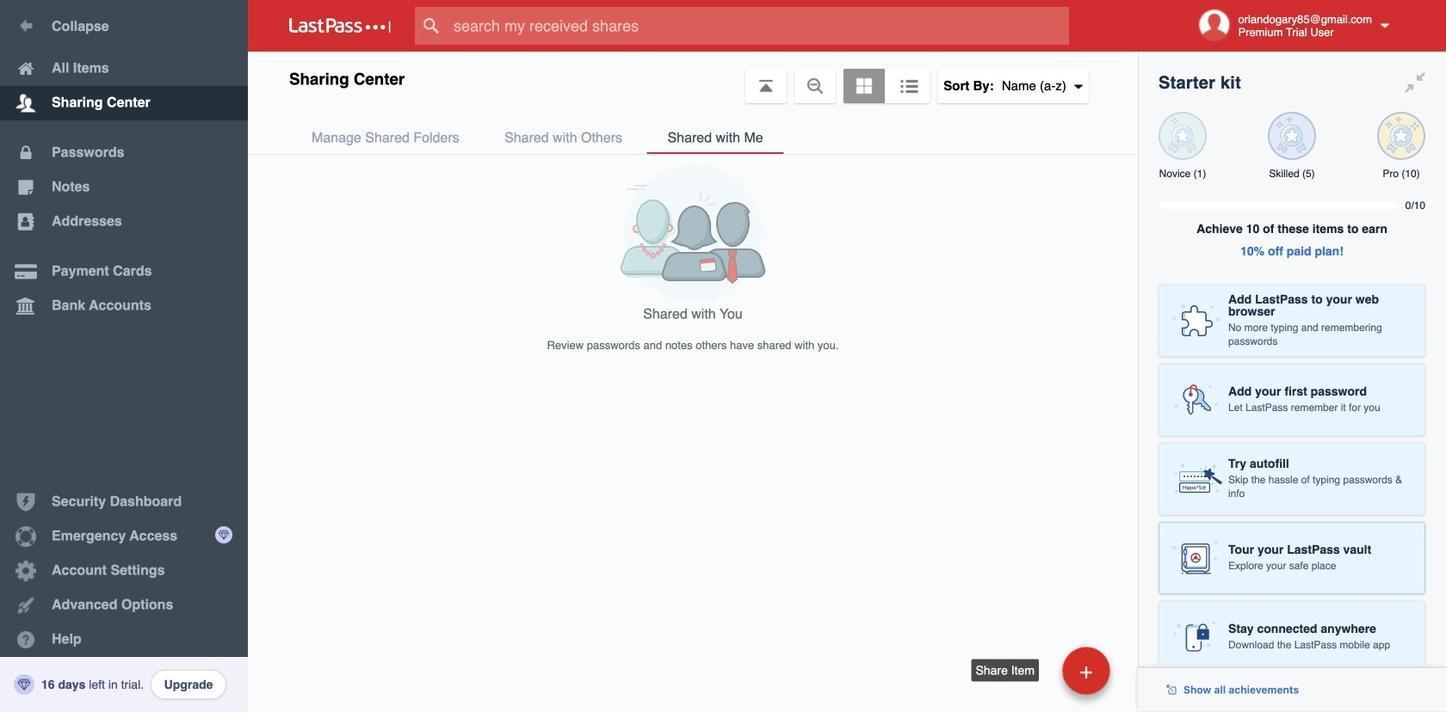 Task type: vqa. For each thing, say whether or not it's contained in the screenshot.
search my vault text box
no



Task type: locate. For each thing, give the bounding box(es) containing it.
search my received shares text field
[[415, 7, 1103, 45]]

vault options navigation
[[248, 52, 1138, 103]]

main navigation navigation
[[0, 0, 248, 713]]

lastpass image
[[289, 18, 391, 34]]



Task type: describe. For each thing, give the bounding box(es) containing it.
Search search field
[[415, 7, 1103, 45]]

new item navigation
[[972, 642, 1121, 713]]



